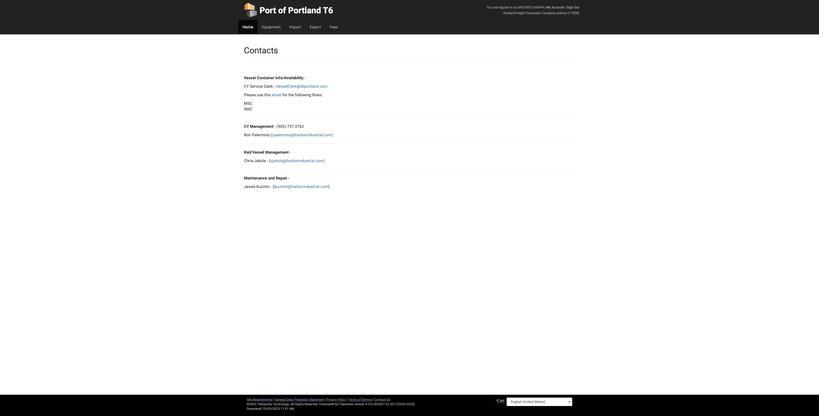 Task type: describe. For each thing, give the bounding box(es) containing it.
( for jkuzmin@harborindustrial.com
[[273, 185, 274, 189]]

t6
[[323, 5, 333, 15]]

- right repair
[[288, 176, 290, 181]]

of inside site requirements | general data protection statement | privacy policy | terms of service | contact us ©2023 tideworks technology. all rights reserved. forecast® by tideworks version 9.5.0.202307122 (07122023-2235) generated: 10/05/2023 11:31 am
[[358, 399, 361, 402]]

home
[[243, 25, 253, 29]]

signed
[[499, 5, 509, 9]]

out
[[574, 5, 580, 9]]

- right the clerk
[[274, 84, 275, 89]]

cjokola@harborindustrial.com)
[[271, 159, 325, 163]]

management for rail/vessel management
[[265, 150, 289, 155]]

clerk
[[264, 84, 273, 89]]

service inside site requirements | general data protection statement | privacy policy | terms of service | contact us ©2023 tideworks technology. all rights reserved. forecast® by tideworks version 9.5.0.202307122 (07122023-2235) generated: 10/05/2023 11:31 am
[[362, 399, 372, 402]]

site requirements link
[[247, 399, 273, 402]]

site
[[247, 399, 252, 402]]

us
[[387, 399, 390, 402]]

jokola
[[254, 159, 266, 163]]

0 vertical spatial of
[[278, 5, 286, 15]]

following
[[295, 93, 311, 97]]

all
[[291, 403, 294, 407]]

0 vertical spatial (
[[271, 133, 272, 137]]

| up 9.5.0.202307122
[[373, 399, 374, 402]]

chris jokola - ( cjokola@harborindustrial.com)
[[244, 159, 325, 163]]

account
[[552, 5, 565, 9]]

(07122023-
[[390, 403, 407, 407]]

protection
[[294, 399, 309, 402]]

my account link
[[547, 5, 565, 9]]

- left (503)
[[275, 124, 276, 129]]

container
[[257, 76, 275, 80]]

admin
[[557, 11, 567, 15]]

home button
[[238, 20, 258, 34]]

you are signed in as archer chapin | my account | sign out broker/freight forwarder company admin (11508)
[[487, 5, 580, 15]]

| left general
[[274, 399, 274, 402]]

jkuzmin@harborindustrial.com
[[274, 185, 329, 189]]

broker/freight
[[504, 11, 525, 15]]

palermino
[[252, 133, 270, 137]]

this
[[264, 93, 271, 97]]

export button
[[306, 20, 326, 34]]

terms
[[349, 399, 357, 402]]

policy
[[338, 399, 346, 402]]

cjokola@harborindustrial.com) link
[[271, 159, 325, 163]]

archer
[[518, 5, 531, 9]]

vessel
[[244, 76, 256, 80]]

as
[[514, 5, 517, 9]]

©2023 tideworks
[[247, 403, 272, 407]]

am
[[290, 408, 294, 411]]

cy for cy service clerk - vesselclerk@t6portland.com
[[244, 84, 249, 89]]

llines:
[[312, 93, 323, 97]]

| up forecast® at the left
[[325, 399, 326, 402]]

in
[[510, 5, 513, 9]]

jkuzmin@harborindustrial.com link
[[274, 185, 329, 189]]

- right jokola
[[267, 159, 268, 163]]

data
[[287, 399, 293, 402]]

| left my
[[545, 5, 546, 9]]

sign
[[567, 5, 574, 9]]

smc
[[244, 107, 253, 112]]

privacy
[[327, 399, 337, 402]]

technology.
[[273, 403, 290, 407]]

by
[[335, 403, 338, 407]]

9.5.0.202307122
[[366, 403, 390, 407]]

msc
[[244, 101, 253, 106]]

fees
[[330, 25, 338, 29]]

equipment
[[262, 25, 281, 29]]

you
[[487, 5, 493, 9]]

kuzmin
[[257, 185, 270, 189]]

| up tideworks
[[347, 399, 348, 402]]

use
[[257, 93, 263, 97]]

- up chris jokola - ( cjokola@harborindustrial.com)
[[290, 150, 291, 155]]

please
[[244, 93, 256, 97]]

rpalermino@harborindustrial.com) link
[[272, 133, 333, 137]]

port of portland t6
[[260, 5, 333, 15]]

are
[[494, 5, 498, 9]]

chapin
[[532, 5, 544, 9]]

rail/vessel
[[244, 150, 264, 155]]

contacts
[[244, 46, 278, 55]]

)
[[329, 185, 330, 189]]

please use this email for the following llines:
[[244, 93, 323, 97]]

general
[[275, 399, 286, 402]]

contact
[[375, 399, 386, 402]]

( for cjokola@harborindustrial.com)
[[269, 159, 271, 163]]

0 horizontal spatial service
[[250, 84, 263, 89]]

the
[[289, 93, 294, 97]]

generated:
[[247, 408, 262, 411]]

forwarder
[[526, 11, 541, 15]]



Task type: vqa. For each thing, say whether or not it's contained in the screenshot.


Task type: locate. For each thing, give the bounding box(es) containing it.
sign out link
[[567, 5, 580, 9]]

chris
[[244, 159, 253, 163]]

export
[[310, 25, 321, 29]]

1 vertical spatial (
[[269, 159, 271, 163]]

rights
[[295, 403, 304, 407]]

tideworks
[[339, 403, 354, 407]]

cy management - (503) 737.3763
[[244, 124, 304, 129]]

1 horizontal spatial service
[[362, 399, 372, 402]]

1 cy from the top
[[244, 84, 249, 89]]

jessie kuzmin - ( jkuzmin@harborindustrial.com )
[[244, 185, 330, 189]]

management for cy management
[[250, 124, 274, 129]]

company
[[542, 11, 556, 15]]

cy
[[244, 84, 249, 89], [244, 124, 249, 129]]

0 vertical spatial cy
[[244, 84, 249, 89]]

vesselclerk@t6portland.com
[[276, 84, 328, 89]]

portland
[[288, 5, 321, 15]]

0 horizontal spatial (
[[269, 159, 271, 163]]

cy up please
[[244, 84, 249, 89]]

service
[[250, 84, 263, 89], [362, 399, 372, 402]]

equipment button
[[258, 20, 285, 34]]

1 vertical spatial cy
[[244, 124, 249, 129]]

1 horizontal spatial of
[[358, 399, 361, 402]]

(11508)
[[568, 11, 580, 15]]

| left sign
[[565, 5, 566, 9]]

site requirements | general data protection statement | privacy policy | terms of service | contact us ©2023 tideworks technology. all rights reserved. forecast® by tideworks version 9.5.0.202307122 (07122023-2235) generated: 10/05/2023 11:31 am
[[247, 399, 415, 411]]

of up version
[[358, 399, 361, 402]]

service up use
[[250, 84, 263, 89]]

2 cy from the top
[[244, 124, 249, 129]]

10/05/2023
[[263, 408, 280, 411]]

1 horizontal spatial (
[[271, 133, 272, 137]]

- right the kuzmin
[[271, 185, 272, 189]]

maintenance
[[244, 176, 267, 181]]

service up version
[[362, 399, 372, 402]]

1 vertical spatial service
[[362, 399, 372, 402]]

rail/vessel management -
[[244, 150, 291, 155]]

( down and
[[273, 185, 274, 189]]

2 vertical spatial (
[[273, 185, 274, 189]]

and
[[268, 176, 275, 181]]

cy service clerk - vesselclerk@t6portland.com
[[244, 84, 328, 89]]

ron palermino ( rpalermino@harborindustrial.com)
[[244, 133, 333, 137]]

port
[[260, 5, 276, 15]]

fees button
[[326, 20, 343, 34]]

maintenance and repair -
[[244, 176, 290, 181]]

0 vertical spatial service
[[250, 84, 263, 89]]

info/availability
[[276, 76, 304, 80]]

1 vertical spatial management
[[265, 150, 289, 155]]

( down cy management - (503) 737.3763
[[271, 133, 272, 137]]

my
[[547, 5, 551, 9]]

for
[[283, 93, 288, 97]]

11:31
[[281, 408, 289, 411]]

import button
[[285, 20, 306, 34]]

management up chris jokola - ( cjokola@harborindustrial.com)
[[265, 150, 289, 155]]

737.3763
[[287, 124, 304, 129]]

repair
[[276, 176, 288, 181]]

email link
[[272, 93, 282, 97]]

email
[[272, 93, 282, 97]]

- up vesselclerk@t6portland.com
[[305, 76, 306, 80]]

reserved.
[[305, 403, 319, 407]]

cy for cy management - (503) 737.3763
[[244, 124, 249, 129]]

cy up ron
[[244, 124, 249, 129]]

vessel container info/availability -
[[244, 76, 306, 80]]

0 vertical spatial management
[[250, 124, 274, 129]]

jessie
[[244, 185, 256, 189]]

statement
[[310, 399, 324, 402]]

contact us link
[[375, 399, 390, 402]]

rpalermino@harborindustrial.com)
[[272, 133, 333, 137]]

requirements
[[253, 399, 273, 402]]

0 horizontal spatial of
[[278, 5, 286, 15]]

management up palermino
[[250, 124, 274, 129]]

version
[[355, 403, 365, 407]]

of
[[278, 5, 286, 15], [358, 399, 361, 402]]

terms of service link
[[349, 399, 372, 402]]

2 horizontal spatial (
[[273, 185, 274, 189]]

general data protection statement link
[[275, 399, 324, 402]]

1 vertical spatial of
[[358, 399, 361, 402]]

-
[[305, 76, 306, 80], [274, 84, 275, 89], [275, 124, 276, 129], [290, 150, 291, 155], [267, 159, 268, 163], [288, 176, 290, 181], [271, 185, 272, 189]]

management
[[250, 124, 274, 129], [265, 150, 289, 155]]

forecast®
[[319, 403, 334, 407]]

privacy policy link
[[327, 399, 346, 402]]

(503)
[[277, 124, 286, 129]]

msc smc
[[244, 101, 253, 112]]

of right port
[[278, 5, 286, 15]]

2235)
[[407, 403, 415, 407]]

( down rail/vessel management -
[[269, 159, 271, 163]]



